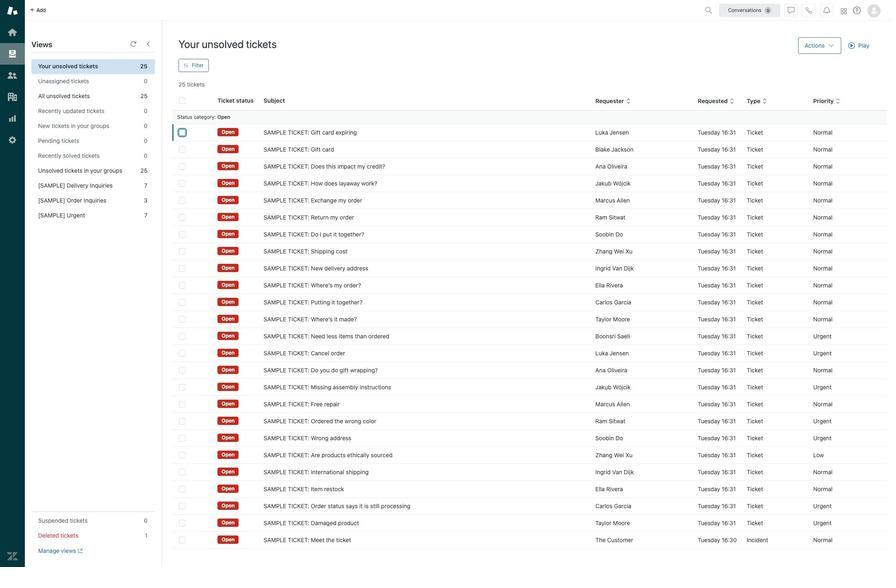 Task type: describe. For each thing, give the bounding box(es) containing it.
refresh views pane image
[[130, 41, 137, 47]]

21 row from the top
[[172, 464, 887, 481]]

7 row from the top
[[172, 226, 887, 243]]

12 row from the top
[[172, 311, 887, 328]]

organizations image
[[7, 92, 18, 102]]

2 row from the top
[[172, 141, 887, 158]]

zendesk support image
[[7, 5, 18, 16]]

views image
[[7, 48, 18, 59]]

10 row from the top
[[172, 277, 887, 294]]

button displays agent's chat status as invisible. image
[[788, 7, 795, 13]]

5 row from the top
[[172, 192, 887, 209]]

notifications image
[[824, 7, 830, 13]]

reporting image
[[7, 113, 18, 124]]

19 row from the top
[[172, 430, 887, 447]]

17 row from the top
[[172, 396, 887, 413]]

4 row from the top
[[172, 175, 887, 192]]

20 row from the top
[[172, 447, 887, 464]]

15 row from the top
[[172, 362, 887, 379]]

13 row from the top
[[172, 328, 887, 345]]

24 row from the top
[[172, 515, 887, 532]]

3 row from the top
[[172, 158, 887, 175]]

6 row from the top
[[172, 209, 887, 226]]

16 row from the top
[[172, 379, 887, 396]]

hide panel views image
[[145, 41, 152, 47]]

11 row from the top
[[172, 294, 887, 311]]

8 row from the top
[[172, 243, 887, 260]]



Task type: locate. For each thing, give the bounding box(es) containing it.
25 row from the top
[[172, 532, 887, 549]]

18 row from the top
[[172, 413, 887, 430]]

zendesk products image
[[841, 8, 847, 14]]

22 row from the top
[[172, 481, 887, 498]]

14 row from the top
[[172, 345, 887, 362]]

get help image
[[853, 7, 861, 14]]

23 row from the top
[[172, 498, 887, 515]]

9 row from the top
[[172, 260, 887, 277]]

opens in a new tab image
[[76, 549, 82, 554]]

customers image
[[7, 70, 18, 81]]

1 row from the top
[[172, 124, 887, 141]]

get started image
[[7, 27, 18, 38]]

main element
[[0, 0, 25, 567]]

zendesk image
[[7, 551, 18, 562]]

row
[[172, 124, 887, 141], [172, 141, 887, 158], [172, 158, 887, 175], [172, 175, 887, 192], [172, 192, 887, 209], [172, 209, 887, 226], [172, 226, 887, 243], [172, 243, 887, 260], [172, 260, 887, 277], [172, 277, 887, 294], [172, 294, 887, 311], [172, 311, 887, 328], [172, 328, 887, 345], [172, 345, 887, 362], [172, 362, 887, 379], [172, 379, 887, 396], [172, 396, 887, 413], [172, 413, 887, 430], [172, 430, 887, 447], [172, 447, 887, 464], [172, 464, 887, 481], [172, 481, 887, 498], [172, 498, 887, 515], [172, 515, 887, 532], [172, 532, 887, 549]]

admin image
[[7, 135, 18, 145]]



Task type: vqa. For each thing, say whether or not it's contained in the screenshot.
tab list
no



